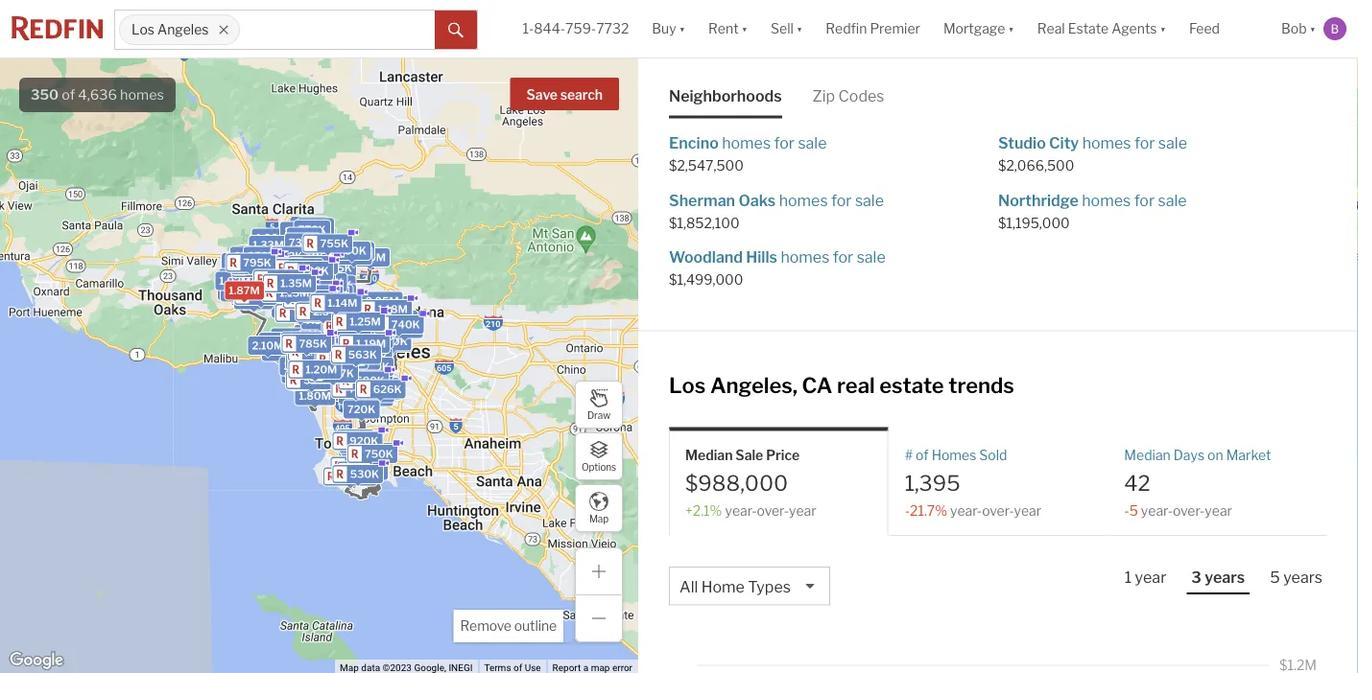 Task type: locate. For each thing, give the bounding box(es) containing it.
for inside woodland hills homes for sale $1,499,000
[[833, 248, 853, 267]]

▾ right mortgage
[[1008, 21, 1014, 37]]

1 1.06m from the top
[[298, 335, 330, 348]]

1 horizontal spatial 950k
[[328, 344, 357, 357]]

3.50m
[[303, 298, 337, 311]]

homes inside studio city homes for sale $2,066,500
[[1082, 134, 1131, 153]]

▾ for sell ▾
[[796, 21, 803, 37]]

905k
[[339, 471, 369, 483]]

1 horizontal spatial 640k
[[339, 371, 368, 383]]

4.70m
[[225, 287, 258, 299]]

mortgage
[[943, 21, 1005, 37]]

- inside the 'median days on market 42 -5 year-over-year'
[[1124, 503, 1129, 520]]

1.18m up 1.85m
[[284, 339, 314, 351]]

year- inside # of homes sold 1,395 -21.7% year-over-year
[[950, 503, 982, 520]]

0 horizontal spatial 710k
[[299, 255, 326, 268]]

515k
[[308, 246, 335, 259], [327, 368, 354, 381], [350, 463, 377, 475]]

None search field
[[240, 11, 435, 49]]

1.18m
[[378, 303, 408, 316], [284, 339, 314, 351]]

0 horizontal spatial 695k
[[245, 276, 274, 288]]

year inside the 'median days on market 42 -5 year-over-year'
[[1205, 503, 1232, 520]]

0 vertical spatial 515k
[[308, 246, 335, 259]]

2 - from the left
[[1124, 503, 1129, 520]]

820k down 885k
[[361, 447, 390, 459]]

5 ▾ from the left
[[1160, 21, 1166, 37]]

studio city homes for sale $2,066,500
[[998, 134, 1187, 175]]

5 years
[[1270, 569, 1323, 588]]

1 horizontal spatial 563k
[[389, 323, 417, 335]]

0 horizontal spatial 1.30m
[[298, 338, 330, 350]]

▾ right the agents
[[1160, 21, 1166, 37]]

show
[[669, 34, 709, 52]]

5
[[1129, 503, 1138, 520], [1270, 569, 1280, 588]]

555k
[[298, 260, 326, 272]]

0 horizontal spatial los
[[131, 21, 155, 38]]

1 horizontal spatial 295k
[[345, 441, 374, 454]]

- inside # of homes sold 1,395 -21.7% year-over-year
[[905, 503, 910, 520]]

410k
[[291, 231, 318, 243]]

1 horizontal spatial 1.60m
[[313, 294, 345, 307]]

0 vertical spatial 525k
[[333, 370, 362, 382]]

1.33m down 790k
[[238, 294, 269, 307]]

of right 350
[[62, 86, 75, 103]]

1 vertical spatial 1.04m
[[311, 343, 343, 356]]

1 horizontal spatial 1.35m
[[357, 307, 389, 319]]

▾ inside buy ▾ dropdown button
[[679, 21, 685, 37]]

all home types
[[680, 578, 791, 597]]

0 horizontal spatial years
[[1205, 569, 1245, 588]]

1 horizontal spatial 5
[[1270, 569, 1280, 588]]

21.7%
[[910, 503, 947, 520]]

2 over- from the left
[[982, 503, 1014, 520]]

0 vertical spatial 485k
[[362, 387, 391, 400]]

735k
[[289, 236, 317, 249], [259, 262, 287, 274]]

▾ for buy ▾
[[679, 21, 685, 37]]

563k up 568k
[[348, 349, 377, 361]]

0 horizontal spatial 1.08m
[[299, 273, 331, 285]]

homes down studio city homes for sale $2,066,500
[[1082, 191, 1131, 210]]

735k down 770k
[[289, 236, 317, 249]]

1.40m
[[331, 312, 363, 324], [352, 327, 384, 340], [303, 334, 336, 346], [292, 355, 325, 367]]

0 horizontal spatial median
[[685, 448, 733, 464]]

0 vertical spatial 1.35m
[[280, 277, 312, 290]]

2.28m
[[318, 344, 351, 356]]

- down "1,395"
[[905, 503, 910, 520]]

680k up 338k
[[304, 258, 333, 270]]

2 horizontal spatial over-
[[1173, 503, 1205, 520]]

563k
[[389, 323, 417, 335], [348, 349, 377, 361]]

4
[[314, 296, 321, 308]]

1.55m
[[326, 335, 358, 347]]

2.73m
[[282, 299, 315, 311]]

5 right the 3 years
[[1270, 569, 1280, 588]]

los angeles, ca real estate trends
[[669, 373, 1014, 399]]

1 horizontal spatial 695k
[[358, 339, 387, 352]]

940k
[[251, 260, 280, 273]]

350
[[31, 86, 59, 103]]

1 horizontal spatial 1.90m
[[347, 321, 380, 333]]

year inside median sale price $988,000 +2.1% year-over-year
[[789, 503, 816, 520]]

0 vertical spatial 5
[[1129, 503, 1138, 520]]

los left angeles
[[131, 21, 155, 38]]

675k
[[349, 358, 378, 370]]

year
[[789, 503, 816, 520], [1014, 503, 1042, 520], [1205, 503, 1232, 520], [1135, 569, 1166, 588]]

1.48m
[[310, 368, 342, 381]]

- down 42
[[1124, 503, 1129, 520]]

1.06m
[[298, 335, 330, 348], [298, 368, 330, 381]]

0 vertical spatial 1.58m
[[330, 316, 362, 329]]

0 vertical spatial of
[[62, 86, 75, 103]]

of right # at the bottom
[[916, 448, 929, 464]]

years right the 3 years
[[1283, 569, 1323, 588]]

sale inside "northridge homes for sale $1,195,000"
[[1158, 191, 1187, 210]]

los angeles
[[131, 21, 209, 38]]

795k
[[243, 257, 271, 269]]

3.40m
[[290, 355, 324, 367]]

▾ right buy
[[679, 21, 685, 37]]

0 vertical spatial 1.87m
[[229, 285, 260, 297]]

2 median from the left
[[1124, 448, 1171, 464]]

0 horizontal spatial 1.18m
[[284, 339, 314, 351]]

179k
[[332, 362, 359, 375]]

3.45m
[[293, 355, 326, 368]]

0 vertical spatial 640k
[[289, 230, 318, 242]]

for up oaks
[[774, 134, 795, 153]]

1 vertical spatial 820k
[[361, 447, 390, 459]]

year- down $988,000
[[725, 503, 757, 520]]

640k
[[289, 230, 318, 242], [339, 371, 368, 383]]

0 vertical spatial 505k
[[293, 262, 322, 274]]

sherman oaks homes for sale $1,852,100
[[669, 191, 884, 232]]

median up $988,000
[[685, 448, 733, 464]]

1 horizontal spatial 680k
[[337, 245, 367, 257]]

418k
[[312, 284, 339, 297]]

1.23m
[[326, 334, 357, 346]]

1 horizontal spatial 505k
[[353, 379, 382, 392]]

1.68m
[[316, 302, 348, 314]]

0 vertical spatial 2.20m
[[248, 281, 281, 293]]

1.18m up 445k
[[378, 303, 408, 316]]

1 vertical spatial 1.06m
[[298, 368, 330, 381]]

▾ for rent ▾
[[742, 21, 748, 37]]

los for los angeles, ca real estate trends
[[669, 373, 706, 399]]

745k up 726k
[[299, 249, 327, 262]]

year- inside the 'median days on market 42 -5 year-over-year'
[[1141, 503, 1173, 520]]

0 horizontal spatial 1.35m
[[280, 277, 312, 290]]

2 vertical spatial 1.37m
[[322, 337, 353, 350]]

1 vertical spatial 1.75m
[[287, 361, 318, 373]]

0 horizontal spatial 1.31m
[[270, 287, 300, 300]]

▾ inside mortgage ▾ dropdown button
[[1008, 21, 1014, 37]]

0 vertical spatial 400k
[[355, 310, 384, 323]]

over- for 42
[[1173, 503, 1205, 520]]

of for # of homes sold 1,395 -21.7% year-over-year
[[916, 448, 929, 464]]

745k down the 1.27m
[[391, 323, 419, 335]]

over- for 1,395
[[982, 503, 1014, 520]]

1.16m
[[255, 284, 285, 297]]

2 vertical spatial 400k
[[353, 383, 382, 395]]

0 vertical spatial 925k
[[320, 289, 349, 301]]

0 vertical spatial 840k
[[261, 258, 290, 271]]

▾ right bob on the top of the page
[[1310, 21, 1316, 37]]

homes inside woodland hills homes for sale $1,499,000
[[781, 248, 830, 267]]

northridge homes for sale $1,195,000
[[998, 191, 1187, 232]]

1 horizontal spatial 472k
[[385, 315, 413, 327]]

for right oaks
[[831, 191, 852, 210]]

1 horizontal spatial 735k
[[289, 236, 317, 249]]

3 ▾ from the left
[[796, 21, 803, 37]]

680k
[[337, 245, 367, 257], [304, 258, 333, 270]]

homes up $2,547,500
[[722, 134, 771, 153]]

745k up 338k
[[306, 259, 334, 272]]

1 vertical spatial 472k
[[340, 366, 368, 378]]

for inside studio city homes for sale $2,066,500
[[1134, 134, 1155, 153]]

over- down days
[[1173, 503, 1205, 520]]

752k
[[275, 250, 303, 263]]

over- down sold
[[982, 503, 1014, 520]]

▾
[[679, 21, 685, 37], [742, 21, 748, 37], [796, 21, 803, 37], [1008, 21, 1014, 37], [1160, 21, 1166, 37], [1310, 21, 1316, 37]]

972k
[[247, 250, 275, 262]]

737k
[[349, 383, 377, 395]]

700k
[[286, 257, 315, 269], [262, 268, 291, 280], [222, 272, 251, 285], [293, 307, 322, 320], [359, 351, 388, 364]]

652k
[[309, 275, 337, 288]]

0 horizontal spatial 510k
[[262, 282, 290, 294]]

1 ▾ from the left
[[679, 21, 685, 37]]

1 vertical spatial 400k
[[350, 329, 379, 342]]

0 vertical spatial 1.60m
[[265, 255, 298, 268]]

over- inside median sale price $988,000 +2.1% year-over-year
[[757, 503, 789, 520]]

735k up 595k
[[259, 262, 287, 274]]

745k up 725k
[[342, 245, 371, 258]]

▾ right sell
[[796, 21, 803, 37]]

1.33m
[[253, 239, 284, 251], [238, 294, 269, 307]]

homes right hills
[[781, 248, 830, 267]]

1 vertical spatial 505k
[[353, 379, 382, 392]]

feed button
[[1178, 0, 1270, 58]]

over- inside the 'median days on market 42 -5 year-over-year'
[[1173, 503, 1205, 520]]

820k up 726k
[[302, 248, 331, 260]]

4 ▾ from the left
[[1008, 21, 1014, 37]]

1.89m
[[344, 311, 376, 324]]

5 down 42
[[1129, 503, 1138, 520]]

1 horizontal spatial 1.04m
[[311, 343, 343, 356]]

sale inside studio city homes for sale $2,066,500
[[1158, 134, 1187, 153]]

sale inside woodland hills homes for sale $1,499,000
[[857, 248, 886, 267]]

3 year- from the left
[[1141, 503, 1173, 520]]

of for 350 of 4,636 homes
[[62, 86, 75, 103]]

over- down $988,000
[[757, 503, 789, 520]]

563k down the 1.27m
[[389, 323, 417, 335]]

year- for 42
[[1141, 503, 1173, 520]]

1 vertical spatial 540k
[[354, 465, 384, 478]]

of inside # of homes sold 1,395 -21.7% year-over-year
[[916, 448, 929, 464]]

1 horizontal spatial los
[[669, 373, 706, 399]]

1 - from the left
[[905, 503, 910, 520]]

ca
[[802, 373, 833, 399]]

335k
[[249, 262, 278, 275]]

▾ right the rent at top
[[742, 21, 748, 37]]

save search
[[527, 87, 603, 103]]

median inside median sale price $988,000 +2.1% year-over-year
[[685, 448, 733, 464]]

1 over- from the left
[[757, 503, 789, 520]]

3 over- from the left
[[1173, 503, 1205, 520]]

6 ▾ from the left
[[1310, 21, 1316, 37]]

1 horizontal spatial year-
[[950, 503, 982, 520]]

year- down 42
[[1141, 503, 1173, 520]]

0 horizontal spatial 5
[[1129, 503, 1138, 520]]

2.85m
[[303, 291, 336, 304]]

▾ inside rent ▾ dropdown button
[[742, 21, 748, 37]]

zip codes element
[[813, 71, 884, 119]]

5 inside the 'median days on market 42 -5 year-over-year'
[[1129, 503, 1138, 520]]

2 years from the left
[[1283, 569, 1323, 588]]

remove los angeles image
[[218, 24, 229, 36]]

1 vertical spatial 640k
[[339, 371, 368, 383]]

sale
[[736, 448, 763, 464]]

1.31m
[[270, 287, 300, 300], [305, 361, 335, 373]]

sale for studio city
[[1158, 134, 1187, 153]]

1 vertical spatial 563k
[[348, 349, 377, 361]]

1 median from the left
[[685, 448, 733, 464]]

0 horizontal spatial over-
[[757, 503, 789, 520]]

0 vertical spatial 472k
[[385, 315, 413, 327]]

0 vertical spatial 1.18m
[[378, 303, 408, 316]]

560k
[[300, 294, 330, 306], [356, 356, 385, 368], [360, 361, 390, 373]]

▾ inside sell ▾ dropdown button
[[796, 21, 803, 37]]

788k
[[271, 273, 299, 286]]

median up 42
[[1124, 448, 1171, 464]]

18.0m
[[298, 328, 330, 341]]

los left angeles,
[[669, 373, 706, 399]]

540k
[[368, 307, 397, 320], [354, 465, 384, 478]]

1 year button
[[1120, 568, 1171, 594]]

725k
[[324, 262, 352, 274]]

user photo image
[[1324, 17, 1347, 40]]

homes right "4,636"
[[120, 86, 164, 103]]

#
[[905, 448, 913, 464]]

549k
[[236, 275, 265, 288]]

map region
[[0, 0, 665, 674]]

neighborhoods element
[[669, 71, 782, 119]]

for right city
[[1134, 134, 1155, 153]]

for inside the sherman oaks homes for sale $1,852,100
[[831, 191, 852, 210]]

1 year
[[1125, 569, 1166, 588]]

0 vertical spatial 465k
[[292, 254, 321, 266]]

for down the sherman oaks homes for sale $1,852,100
[[833, 248, 853, 267]]

sale inside the sherman oaks homes for sale $1,852,100
[[855, 191, 884, 210]]

for for sherman oaks
[[831, 191, 852, 210]]

1 years from the left
[[1205, 569, 1245, 588]]

year- right 21.7%
[[950, 503, 982, 520]]

0 vertical spatial 325k
[[380, 337, 408, 349]]

0 horizontal spatial 1.87m
[[229, 285, 260, 297]]

4 units
[[314, 296, 350, 308]]

745k
[[342, 245, 371, 258], [299, 249, 327, 262], [306, 259, 334, 272], [391, 323, 419, 335]]

680k up 725k
[[337, 245, 367, 257]]

1.43m
[[300, 372, 331, 384]]

0 vertical spatial 1.04m
[[251, 265, 283, 277]]

3.49m
[[352, 330, 386, 342]]

1.87m
[[229, 285, 260, 297], [348, 321, 379, 333]]

0 vertical spatial 1.19m
[[351, 322, 381, 334]]

for down studio city homes for sale $2,066,500
[[1134, 191, 1155, 210]]

median inside the 'median days on market 42 -5 year-over-year'
[[1124, 448, 1171, 464]]

1 horizontal spatial years
[[1283, 569, 1323, 588]]

3.15m
[[266, 336, 297, 348]]

real
[[837, 373, 875, 399]]

years right 3
[[1205, 569, 1245, 588]]

1 year- from the left
[[725, 503, 757, 520]]

1.33m up 795k
[[253, 239, 284, 251]]

530k
[[350, 469, 379, 481]]

2 year- from the left
[[950, 503, 982, 520]]

0 vertical spatial 1.31m
[[270, 287, 300, 300]]

1.35m
[[280, 277, 312, 290], [357, 307, 389, 319]]

2 ▾ from the left
[[742, 21, 748, 37]]

homes right city
[[1082, 134, 1131, 153]]

years for 5 years
[[1283, 569, 1323, 588]]

0 vertical spatial 1.06m
[[298, 335, 330, 348]]

▾ inside real estate agents ▾ link
[[1160, 21, 1166, 37]]

0 vertical spatial 2.80m
[[305, 341, 339, 354]]

0 horizontal spatial 1.04m
[[251, 265, 283, 277]]

2 vertical spatial 515k
[[350, 463, 377, 475]]

1 vertical spatial 900k
[[296, 365, 326, 377]]

over- inside # of homes sold 1,395 -21.7% year-over-year
[[982, 503, 1014, 520]]

671k
[[330, 313, 356, 326]]

homes right oaks
[[779, 191, 828, 210]]

0 vertical spatial 510k
[[292, 262, 319, 274]]

1.78m
[[305, 346, 336, 358]]

1 horizontal spatial 1.08m
[[360, 328, 393, 341]]

bob
[[1281, 21, 1307, 37]]

redfin
[[826, 21, 867, 37]]

all
[[680, 578, 698, 597]]



Task type: vqa. For each thing, say whether or not it's contained in the screenshot.
offer
no



Task type: describe. For each thing, give the bounding box(es) containing it.
338k
[[303, 272, 332, 285]]

1,395
[[905, 471, 960, 497]]

2.34m
[[313, 306, 346, 318]]

1 vertical spatial 2.80m
[[285, 359, 319, 371]]

4,636
[[78, 86, 117, 103]]

0 vertical spatial 1.08m
[[299, 273, 331, 285]]

price
[[766, 448, 800, 464]]

1 vertical spatial 1.08m
[[360, 328, 393, 341]]

year inside # of homes sold 1,395 -21.7% year-over-year
[[1014, 503, 1042, 520]]

bob ▾
[[1281, 21, 1316, 37]]

oaks
[[738, 191, 776, 210]]

for for studio city
[[1134, 134, 1155, 153]]

1.03m
[[295, 365, 327, 377]]

rent ▾
[[708, 21, 748, 37]]

1.47m
[[335, 465, 366, 477]]

645k
[[297, 267, 326, 279]]

for inside "northridge homes for sale $1,195,000"
[[1134, 191, 1155, 210]]

2.26m
[[307, 306, 339, 318]]

for inside the encino homes for sale $2,547,500
[[774, 134, 795, 153]]

0 vertical spatial 950k
[[328, 344, 357, 357]]

1 vertical spatial 950k
[[295, 376, 324, 388]]

230k
[[343, 449, 372, 462]]

0 vertical spatial 1.75m
[[317, 327, 348, 339]]

1.95m
[[252, 290, 284, 302]]

types
[[748, 578, 791, 597]]

2 vertical spatial 1.80m
[[299, 390, 331, 403]]

year- for 1,395
[[950, 503, 982, 520]]

1 horizontal spatial 1.87m
[[348, 321, 379, 333]]

year inside button
[[1135, 569, 1166, 588]]

4.82m
[[264, 339, 297, 351]]

920k
[[350, 435, 378, 448]]

sale for woodland hills
[[857, 248, 886, 267]]

0 horizontal spatial 680k
[[304, 258, 333, 270]]

1 vertical spatial 1.31m
[[305, 361, 335, 373]]

320k
[[354, 379, 383, 391]]

1 horizontal spatial 2.20m
[[299, 344, 332, 357]]

homes
[[932, 448, 976, 464]]

1 vertical spatial 515k
[[327, 368, 354, 381]]

premier
[[870, 21, 920, 37]]

0 vertical spatial 785k
[[304, 241, 333, 254]]

1
[[1125, 569, 1132, 588]]

0 vertical spatial 680k
[[337, 245, 367, 257]]

angeles
[[157, 21, 209, 38]]

1 vertical spatial 510k
[[262, 282, 290, 294]]

on
[[1208, 448, 1223, 464]]

buy
[[652, 21, 676, 37]]

626k
[[373, 384, 402, 396]]

459k
[[348, 323, 377, 335]]

1 horizontal spatial 660k
[[339, 250, 368, 262]]

0 vertical spatial 710k
[[299, 255, 326, 268]]

1 vertical spatial 695k
[[358, 339, 387, 352]]

308k
[[345, 366, 374, 378]]

0 vertical spatial 1.90m
[[286, 252, 318, 264]]

home
[[701, 578, 745, 597]]

northridge
[[998, 191, 1079, 210]]

$1,499,000
[[669, 272, 743, 289]]

1 vertical spatial 1.30m
[[298, 338, 330, 350]]

submit search image
[[448, 23, 464, 38]]

635k
[[288, 265, 317, 277]]

days
[[1174, 448, 1205, 464]]

0 vertical spatial 563k
[[389, 323, 417, 335]]

1 vertical spatial 525k
[[342, 389, 371, 402]]

0 vertical spatial 900k
[[316, 318, 345, 331]]

sale for sherman oaks
[[855, 191, 884, 210]]

1 vertical spatial 1.58m
[[302, 351, 334, 364]]

1 vertical spatial 1.80m
[[286, 368, 318, 381]]

redfin premier button
[[814, 0, 932, 58]]

915k
[[263, 279, 290, 292]]

year- inside median sale price $988,000 +2.1% year-over-year
[[725, 503, 757, 520]]

1 horizontal spatial 510k
[[292, 262, 319, 274]]

385k
[[317, 348, 346, 360]]

780k
[[305, 266, 333, 279]]

8.00m
[[315, 317, 349, 329]]

options button
[[575, 433, 623, 481]]

0 horizontal spatial 505k
[[293, 262, 322, 274]]

844-
[[534, 21, 565, 37]]

520k
[[366, 381, 395, 394]]

857k
[[286, 275, 314, 288]]

605k
[[249, 264, 278, 277]]

1 horizontal spatial 820k
[[361, 447, 390, 459]]

sale inside the encino homes for sale $2,547,500
[[798, 134, 827, 153]]

830k
[[340, 347, 370, 359]]

median for 42
[[1124, 448, 1171, 464]]

350 of 4,636 homes
[[31, 86, 164, 103]]

0 vertical spatial 1.80m
[[361, 313, 393, 325]]

1-844-759-7732
[[523, 21, 629, 37]]

720k
[[347, 404, 376, 416]]

593k
[[359, 387, 387, 399]]

▾ for bob ▾
[[1310, 21, 1316, 37]]

0 vertical spatial 630k
[[300, 243, 329, 255]]

2 1.06m from the top
[[298, 368, 330, 381]]

trends
[[949, 373, 1014, 399]]

- for 42
[[1124, 503, 1129, 520]]

0 vertical spatial 1.37m
[[248, 280, 279, 293]]

▾ for mortgage ▾
[[1008, 21, 1014, 37]]

1 vertical spatial 925k
[[348, 367, 376, 380]]

woodland hills homes for sale $1,499,000
[[669, 248, 886, 289]]

1 vertical spatial 785k
[[299, 338, 327, 350]]

855k
[[279, 273, 308, 285]]

595k
[[257, 276, 286, 288]]

0 vertical spatial 820k
[[302, 248, 331, 260]]

3 years
[[1191, 569, 1245, 588]]

1.02m
[[219, 275, 251, 287]]

draw
[[587, 410, 610, 422]]

280k
[[238, 259, 266, 271]]

1 vertical spatial 1.19m
[[356, 338, 386, 350]]

676k
[[337, 366, 365, 379]]

ess
[[716, 34, 741, 52]]

5 inside button
[[1270, 569, 1280, 588]]

1 vertical spatial 630k
[[304, 289, 333, 301]]

27.0m
[[275, 332, 308, 344]]

search
[[560, 87, 603, 103]]

0 horizontal spatial 640k
[[289, 230, 318, 242]]

1 vertical spatial 735k
[[259, 262, 287, 274]]

0 horizontal spatial 2.20m
[[248, 281, 281, 293]]

4.55m
[[263, 336, 297, 348]]

565k
[[341, 438, 370, 451]]

475k
[[288, 277, 317, 289]]

los for los angeles
[[131, 21, 155, 38]]

1 horizontal spatial 465k
[[357, 338, 386, 350]]

0 vertical spatial 540k
[[368, 307, 397, 320]]

0 horizontal spatial 472k
[[340, 366, 368, 378]]

- for 1,395
[[905, 503, 910, 520]]

save search button
[[510, 78, 619, 110]]

homes inside the sherman oaks homes for sale $1,852,100
[[779, 191, 828, 210]]

0 vertical spatial 1.33m
[[253, 239, 284, 251]]

estate
[[879, 373, 944, 399]]

875k
[[360, 325, 388, 337]]

show l ess
[[669, 34, 744, 52]]

3.21m
[[304, 334, 335, 346]]

770k
[[298, 224, 326, 236]]

median days on market 42 -5 year-over-year
[[1124, 448, 1271, 520]]

0 horizontal spatial 465k
[[292, 254, 321, 266]]

median for $988,000
[[685, 448, 733, 464]]

1 vertical spatial 485k
[[348, 460, 377, 473]]

759-
[[565, 21, 596, 37]]

homes inside "northridge homes for sale $1,195,000"
[[1082, 191, 1131, 210]]

1.01m
[[359, 314, 389, 326]]

2.50m
[[302, 291, 336, 304]]

1 vertical spatial 1.60m
[[313, 294, 345, 307]]

map
[[589, 514, 609, 525]]

1 vertical spatial 1.90m
[[347, 321, 380, 333]]

1 vertical spatial 840k
[[250, 279, 279, 291]]

1 horizontal spatial 710k
[[338, 353, 365, 366]]

0 horizontal spatial 563k
[[348, 349, 377, 361]]

360k
[[366, 381, 396, 393]]

1 vertical spatial 1.35m
[[357, 307, 389, 319]]

years for 3 years
[[1205, 569, 1245, 588]]

912k
[[234, 250, 261, 262]]

1 vertical spatial 1.33m
[[238, 294, 269, 307]]

1.88m
[[348, 321, 380, 333]]

0 vertical spatial 735k
[[289, 236, 317, 249]]

0 horizontal spatial 325k
[[347, 378, 376, 390]]

1 horizontal spatial 1.18m
[[378, 303, 408, 316]]

google image
[[5, 649, 68, 674]]

homes inside the encino homes for sale $2,547,500
[[722, 134, 771, 153]]

real estate agents ▾ button
[[1026, 0, 1178, 58]]

0 horizontal spatial 295k
[[226, 256, 254, 269]]

# of homes sold 1,395 -21.7% year-over-year
[[905, 448, 1042, 520]]

for for woodland hills
[[833, 248, 853, 267]]

760k
[[335, 332, 363, 345]]

625k
[[303, 295, 332, 307]]

$2,547,500
[[669, 158, 744, 175]]

2.10m
[[252, 340, 284, 352]]

1.65m
[[297, 369, 329, 381]]

1 vertical spatial 1.37m
[[327, 303, 358, 316]]

1 horizontal spatial 1.30m
[[346, 320, 378, 332]]

0 horizontal spatial 660k
[[304, 255, 334, 267]]

758k
[[292, 246, 320, 258]]



